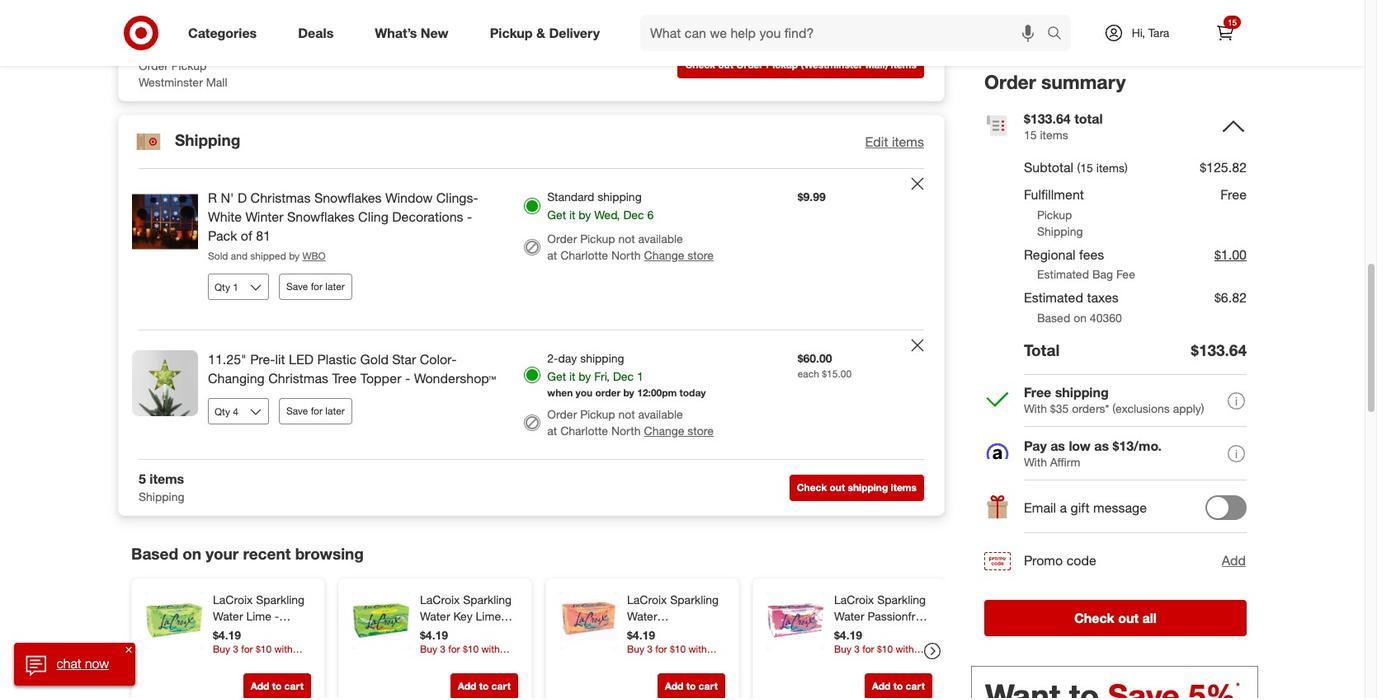 Task type: vqa. For each thing, say whether or not it's contained in the screenshot.
1st LIME
yes



Task type: locate. For each thing, give the bounding box(es) containing it.
taxes
[[1087, 290, 1119, 306]]

0 vertical spatial free
[[1221, 186, 1247, 203]]

sold
[[208, 250, 228, 262]]

decorations
[[392, 209, 463, 225]]

on for 40360
[[1074, 311, 1087, 325]]

0 horizontal spatial out
[[718, 58, 734, 71]]

estimated up 'based on 40360'
[[1024, 290, 1084, 306]]

1 sparkling from the left
[[256, 594, 305, 608]]

order pickup not available at charlotte north change store for r n' d christmas snowflakes window clings- white winter snowflakes cling decorations - pack of 81
[[547, 232, 714, 262]]

fulfillment
[[1024, 186, 1084, 203]]

8pk/12 down key
[[420, 627, 456, 641]]

for
[[311, 281, 323, 293], [311, 405, 323, 418]]

key
[[453, 610, 473, 624]]

0 vertical spatial save
[[286, 281, 308, 293]]

0 horizontal spatial based
[[131, 545, 178, 564]]

4 add to cart from the left
[[872, 681, 925, 693]]

1 cart item ready to fulfill group from the top
[[119, 169, 944, 330]]

by inside r n' d christmas snowflakes window clings- white winter snowflakes cling decorations - pack of 81 sold and shipped by wbo
[[289, 250, 300, 262]]

1 vertical spatial 15
[[1024, 128, 1037, 142]]

15 inside 15 "link"
[[1228, 17, 1237, 27]]

add for lacroix sparkling water lime - 8pk/12 fl oz cans
[[251, 681, 269, 693]]

free up $35
[[1024, 385, 1052, 401]]

north down order
[[611, 424, 641, 438]]

0 vertical spatial not available radio
[[524, 239, 541, 256]]

0 vertical spatial not
[[618, 232, 635, 246]]

save down wbo link
[[286, 281, 308, 293]]

1 order pickup not available at charlotte north change store from the top
[[547, 232, 714, 262]]

3 add to cart button from the left
[[657, 674, 725, 699]]

later for 1st save for later button from the bottom
[[325, 405, 345, 418]]

2 available from the top
[[638, 408, 683, 422]]

sparkling for key
[[463, 594, 512, 608]]

lacroix sparkling water lime - 8pk/12 fl oz cans image
[[145, 593, 203, 651], [145, 593, 203, 651]]

plastic
[[317, 352, 357, 368]]

shipping down 5
[[139, 490, 184, 504]]

affirm image
[[985, 442, 1011, 468], [987, 444, 1009, 460]]

1 get from the top
[[547, 208, 566, 222]]

0 vertical spatial check
[[685, 58, 715, 71]]

1 horizontal spatial based
[[1037, 311, 1071, 325]]

save down 'led'
[[286, 405, 308, 418]]

0 vertical spatial charlotte
[[560, 248, 608, 262]]

save for later for 1st save for later button from the top of the page
[[286, 281, 345, 293]]

2 change store button from the top
[[644, 424, 714, 440]]

3 sparkling from the left
[[670, 594, 719, 608]]

pickup inside the pickup shipping
[[1037, 208, 1072, 222]]

1 north from the top
[[611, 248, 641, 262]]

2 add to cart from the left
[[458, 681, 511, 693]]

water inside lacroix sparkling water passionfruit - 8pk/12 fl oz cans
[[834, 610, 864, 624]]

0 vertical spatial with
[[1024, 402, 1047, 416]]

0 horizontal spatial 15
[[1024, 128, 1037, 142]]

charlotte down wed,
[[560, 248, 608, 262]]

add
[[1222, 553, 1246, 569], [251, 681, 269, 693], [458, 681, 476, 693], [665, 681, 684, 693], [872, 681, 891, 693]]

1 vertical spatial not
[[618, 408, 635, 422]]

cans inside the lacroix sparkling water pamplemousse (grapefruit) - 8pk/12 fl oz cans
[[691, 660, 717, 674]]

1 lacroix from the left
[[213, 594, 253, 608]]

0 vertical spatial snowflakes
[[314, 190, 382, 206]]

8pk/12 down passionfruit in the right of the page
[[842, 627, 878, 641]]

4 cart from the left
[[906, 681, 925, 693]]

4 sparkling from the left
[[877, 594, 926, 608]]

add to cart down (grapefruit)
[[665, 681, 718, 693]]

sparkling inside lacroix sparkling water passionfruit - 8pk/12 fl oz cans
[[877, 594, 926, 608]]

0 vertical spatial based
[[1037, 311, 1071, 325]]

3 lacroix from the left
[[627, 594, 667, 608]]

lacroix inside lacroix sparkling water passionfruit - 8pk/12 fl oz cans
[[834, 594, 874, 608]]

dec inside '2-day shipping get it by fri, dec 1 when you order by 12:00pm today'
[[613, 370, 634, 384]]

oz down recent
[[261, 627, 273, 641]]

check for 5
[[797, 482, 827, 494]]

items inside 2 items order pickup westminster mall
[[150, 40, 184, 56]]

add button
[[1221, 551, 1247, 572]]

not down order
[[618, 408, 635, 422]]

to
[[272, 681, 282, 693], [479, 681, 489, 693], [686, 681, 696, 693], [894, 681, 903, 693]]

promo code
[[1024, 553, 1097, 570]]

sparkling up key
[[463, 594, 512, 608]]

0 vertical spatial shipping
[[175, 131, 240, 149]]

1 vertical spatial save for later
[[286, 405, 345, 418]]

1 store from the top
[[688, 248, 714, 262]]

- inside r n' d christmas snowflakes window clings- white winter snowflakes cling decorations - pack of 81 sold and shipped by wbo
[[467, 209, 472, 225]]

fl down key
[[459, 627, 465, 641]]

lacroix up key
[[420, 594, 460, 608]]

lacroix inside the lacroix sparkling water pamplemousse (grapefruit) - 8pk/12 fl oz cans
[[627, 594, 667, 608]]

estimated down regional fees
[[1037, 268, 1089, 282]]

1 horizontal spatial free
[[1221, 186, 1247, 203]]

water up pamplemousse at the bottom of the page
[[627, 610, 657, 624]]

cart for lacroix sparkling water lime - 8pk/12 fl oz cans
[[284, 681, 304, 693]]

15 inside $133.64 total 15 items
[[1024, 128, 1037, 142]]

0 vertical spatial save for later
[[286, 281, 345, 293]]

on down the estimated taxes
[[1074, 311, 1087, 325]]

dec inside standard shipping get it by wed, dec 6
[[623, 208, 644, 222]]

sparkling up passionfruit in the right of the page
[[877, 594, 926, 608]]

pickup down wed,
[[580, 232, 615, 246]]

get
[[547, 208, 566, 222], [547, 370, 566, 384]]

estimated taxes
[[1024, 290, 1119, 306]]

fl inside the lacroix sparkling water pamplemousse (grapefruit) - 8pk/12 fl oz cans
[[666, 660, 672, 674]]

4 lacroix from the left
[[834, 594, 874, 608]]

lime inside "lacroix sparkling water lime - 8pk/12 fl oz cans"
[[246, 610, 271, 624]]

sparkling inside lacroix sparkling water key lime - 8pk/12 fl oz cans
[[463, 594, 512, 608]]

add for lacroix sparkling water pamplemousse (grapefruit) - 8pk/12 fl oz cans
[[665, 681, 684, 693]]

0 vertical spatial change store button
[[644, 247, 714, 264]]

1 vertical spatial for
[[311, 405, 323, 418]]

0 vertical spatial dec
[[623, 208, 644, 222]]

mall
[[206, 75, 227, 89]]

1 cart from the left
[[284, 681, 304, 693]]

1 vertical spatial christmas
[[268, 371, 328, 387]]

2 sparkling from the left
[[463, 594, 512, 608]]

8pk/12 inside lacroix sparkling water passionfruit - 8pk/12 fl oz cans
[[842, 627, 878, 641]]

lime right key
[[476, 610, 501, 624]]

cart item ready to fulfill group containing 11.25" pre-lit led plastic gold star color- changing christmas tree topper - wondershop™
[[119, 331, 944, 460]]

free inside free shipping with $35 orders* (exclusions apply)
[[1024, 385, 1052, 401]]

get inside '2-day shipping get it by fri, dec 1 when you order by 12:00pm today'
[[547, 370, 566, 384]]

0 horizontal spatial free
[[1024, 385, 1052, 401]]

north
[[611, 248, 641, 262], [611, 424, 641, 438]]

check out shipping items button
[[789, 475, 924, 502]]

lacroix inside lacroix sparkling water key lime - 8pk/12 fl oz cans
[[420, 594, 460, 608]]

2 water from the left
[[420, 610, 450, 624]]

snowflakes up wbo
[[287, 209, 355, 225]]

2 save for later button from the top
[[279, 399, 352, 425]]

white
[[208, 209, 242, 225]]

1 vertical spatial cart item ready to fulfill group
[[119, 331, 944, 460]]

to down "lacroix sparkling water lime - 8pk/12 fl oz cans"
[[272, 681, 282, 693]]

1 vertical spatial save for later button
[[279, 399, 352, 425]]

at down standard
[[547, 248, 557, 262]]

None radio
[[524, 198, 541, 215], [524, 368, 541, 384], [524, 198, 541, 215], [524, 368, 541, 384]]

change store button for 11.25" pre-lit led plastic gold star color- changing christmas tree topper - wondershop™
[[644, 424, 714, 440]]

save for later button down wbo link
[[279, 274, 352, 301]]

2-
[[547, 352, 558, 366]]

1 vertical spatial not available radio
[[524, 415, 541, 432]]

on
[[1074, 311, 1087, 325], [183, 545, 201, 564]]

2 $4.19 from the left
[[420, 629, 448, 643]]

categories
[[188, 24, 257, 41]]

cart item ready to fulfill group containing r n' d christmas snowflakes window clings- white winter snowflakes cling decorations - pack of 81
[[119, 169, 944, 330]]

2 for from the top
[[311, 405, 323, 418]]

lacroix inside "lacroix sparkling water lime - 8pk/12 fl oz cans"
[[213, 594, 253, 608]]

(grapefruit)
[[627, 643, 686, 657]]

0 vertical spatial store
[[688, 248, 714, 262]]

by up the you
[[579, 370, 591, 384]]

0 horizontal spatial lime
[[246, 610, 271, 624]]

15 right tara
[[1228, 17, 1237, 27]]

add to cart for lacroix sparkling water pamplemousse (grapefruit) - 8pk/12 fl oz cans
[[665, 681, 718, 693]]

lacroix sparkling water passionfruit - 8pk/12 fl oz cans
[[834, 594, 928, 657]]

get down standard
[[547, 208, 566, 222]]

fl inside "lacroix sparkling water lime - 8pk/12 fl oz cans"
[[252, 627, 258, 641]]

by left wed,
[[579, 208, 591, 222]]

sparkling inside the lacroix sparkling water pamplemousse (grapefruit) - 8pk/12 fl oz cans
[[670, 594, 719, 608]]

shipping up regional fees
[[1037, 224, 1083, 238]]

1 vertical spatial estimated
[[1024, 290, 1084, 306]]

$133.64 down "$6.82"
[[1191, 341, 1247, 360]]

1 add to cart button from the left
[[243, 674, 311, 699]]

3 to from the left
[[686, 681, 696, 693]]

1 change store button from the top
[[644, 247, 714, 264]]

add to cart down lacroix sparkling water key lime - 8pk/12 fl oz cans in the left bottom of the page
[[458, 681, 511, 693]]

based down 5 items shipping
[[131, 545, 178, 564]]

lacroix sparkling water passionfruit - 8pk/12 fl oz cans link
[[834, 593, 929, 657]]

1 vertical spatial dec
[[613, 370, 634, 384]]

2
[[139, 40, 146, 56]]

get up when in the left bottom of the page
[[547, 370, 566, 384]]

2 save for later from the top
[[286, 405, 345, 418]]

pickup down fulfillment
[[1037, 208, 1072, 222]]

1 horizontal spatial out
[[830, 482, 845, 494]]

15
[[1228, 17, 1237, 27], [1024, 128, 1037, 142]]

0 vertical spatial later
[[325, 281, 345, 293]]

low
[[1069, 439, 1091, 455]]

lime down recent
[[246, 610, 271, 624]]

2 horizontal spatial out
[[1118, 611, 1139, 628]]

tara
[[1149, 26, 1170, 40]]

cans
[[276, 627, 303, 641], [484, 627, 510, 641], [834, 643, 861, 657], [691, 660, 717, 674]]

$13/mo.
[[1113, 439, 1162, 455]]

2 get from the top
[[547, 370, 566, 384]]

1 vertical spatial charlotte
[[560, 424, 608, 438]]

cans inside "lacroix sparkling water lime - 8pk/12 fl oz cans"
[[276, 627, 303, 641]]

search
[[1040, 26, 1079, 43]]

add for lacroix sparkling water key lime - 8pk/12 fl oz cans
[[458, 681, 476, 693]]

1 vertical spatial on
[[183, 545, 201, 564]]

water left key
[[420, 610, 450, 624]]

order pickup not available at charlotte north change store
[[547, 232, 714, 262], [547, 408, 714, 438]]

1 charlotte from the top
[[560, 248, 608, 262]]

cart down lacroix sparkling water key lime - 8pk/12 fl oz cans link
[[492, 681, 511, 693]]

0 horizontal spatial as
[[1051, 439, 1065, 455]]

order left (westminster
[[736, 58, 763, 71]]

*
[[1236, 681, 1240, 694]]

1 water from the left
[[213, 610, 243, 624]]

2 at from the top
[[547, 424, 557, 438]]

2 not available radio from the top
[[524, 415, 541, 432]]

christmas down 'led'
[[268, 371, 328, 387]]

save for later down tree
[[286, 405, 345, 418]]

fl down 'based on your recent browsing'
[[252, 627, 258, 641]]

lacroix up passionfruit in the right of the page
[[834, 594, 874, 608]]

$4.19 for passionfruit
[[834, 629, 862, 643]]

4 add to cart button from the left
[[865, 674, 933, 699]]

charlotte for r n' d christmas snowflakes window clings- white winter snowflakes cling decorations - pack of 81
[[560, 248, 608, 262]]

1 horizontal spatial 15
[[1228, 17, 1237, 27]]

3 add to cart from the left
[[665, 681, 718, 693]]

2 cart from the left
[[492, 681, 511, 693]]

2 later from the top
[[325, 405, 345, 418]]

1 vertical spatial order pickup not available at charlotte north change store
[[547, 408, 714, 438]]

fl down (grapefruit)
[[666, 660, 672, 674]]

1 lime from the left
[[246, 610, 271, 624]]

2 add to cart button from the left
[[450, 674, 518, 699]]

christmas up winter
[[251, 190, 311, 206]]

✕ button
[[122, 644, 135, 657]]

change
[[644, 248, 685, 262], [644, 424, 685, 438]]

1 later from the top
[[325, 281, 345, 293]]

lacroix sparkling water lime - 8pk/12 fl oz cans
[[213, 594, 305, 641]]

change store button for r n' d christmas snowflakes window clings- white winter snowflakes cling decorations - pack of 81
[[644, 247, 714, 264]]

0 vertical spatial estimated
[[1037, 268, 1089, 282]]

$133.64 inside $133.64 total 15 items
[[1024, 110, 1071, 127]]

with down pay
[[1024, 456, 1047, 470]]

$4.19 for lime
[[213, 629, 241, 643]]

3 cart from the left
[[699, 681, 718, 693]]

$133.64 down "order summary"
[[1024, 110, 1071, 127]]

it down standard
[[569, 208, 576, 222]]

pickup up "westminster"
[[172, 59, 207, 73]]

2 north from the top
[[611, 424, 641, 438]]

81
[[256, 228, 271, 244]]

1 vertical spatial check
[[797, 482, 827, 494]]

2 vertical spatial shipping
[[139, 490, 184, 504]]

0 vertical spatial out
[[718, 58, 734, 71]]

check
[[685, 58, 715, 71], [797, 482, 827, 494], [1074, 611, 1115, 628]]

2 change from the top
[[644, 424, 685, 438]]

fri,
[[594, 370, 610, 384]]

at
[[547, 248, 557, 262], [547, 424, 557, 438]]

items)
[[1097, 161, 1128, 175]]

code
[[1067, 553, 1097, 570]]

sparkling for passionfruit
[[877, 594, 926, 608]]

out for 2
[[718, 58, 734, 71]]

2 to from the left
[[479, 681, 489, 693]]

2 lime from the left
[[476, 610, 501, 624]]

0 vertical spatial available
[[638, 232, 683, 246]]

0 horizontal spatial on
[[183, 545, 201, 564]]

cart item ready to fulfill group
[[119, 169, 944, 330], [119, 331, 944, 460]]

lacroix sparkling water passionfruit - 8pk/12 fl oz cans image
[[767, 593, 824, 651], [767, 593, 824, 651]]

oz down passionfruit in the right of the page
[[890, 627, 902, 641]]

1 horizontal spatial $133.64
[[1191, 341, 1247, 360]]

by inside standard shipping get it by wed, dec 6
[[579, 208, 591, 222]]

get inside standard shipping get it by wed, dec 6
[[547, 208, 566, 222]]

free down $125.82
[[1221, 186, 1247, 203]]

1 vertical spatial shipping
[[1037, 224, 1083, 238]]

1 save from the top
[[286, 281, 308, 293]]

4 $4.19 from the left
[[834, 629, 862, 643]]

8pk/12 inside "lacroix sparkling water lime - 8pk/12 fl oz cans"
[[213, 627, 249, 641]]

1 save for later from the top
[[286, 281, 345, 293]]

water for passionfruit
[[834, 610, 864, 624]]

available for r n' d christmas snowflakes window clings- white winter snowflakes cling decorations - pack of 81
[[638, 232, 683, 246]]

as up affirm
[[1051, 439, 1065, 455]]

1 horizontal spatial lime
[[476, 610, 501, 624]]

free for free shipping with $35 orders* (exclusions apply)
[[1024, 385, 1052, 401]]

not down wed,
[[618, 232, 635, 246]]

save for later down wbo link
[[286, 281, 345, 293]]

passionfruit
[[868, 610, 928, 624]]

cart for lacroix sparkling water key lime - 8pk/12 fl oz cans
[[492, 681, 511, 693]]

lime
[[246, 610, 271, 624], [476, 610, 501, 624]]

cart for lacroix sparkling water passionfruit - 8pk/12 fl oz cans
[[906, 681, 925, 693]]

change for r n' d christmas snowflakes window clings- white winter snowflakes cling decorations - pack of 81
[[644, 248, 685, 262]]

sparkling
[[256, 594, 305, 608], [463, 594, 512, 608], [670, 594, 719, 608], [877, 594, 926, 608]]

save for later button down tree
[[279, 399, 352, 425]]

add to cart button down lacroix sparkling water passionfruit - 8pk/12 fl oz cans at bottom
[[865, 674, 933, 699]]

sparkling up pamplemousse at the bottom of the page
[[670, 594, 719, 608]]

change for 11.25" pre-lit led plastic gold star color- changing christmas tree topper - wondershop™
[[644, 424, 685, 438]]

lacroix sparkling water pamplemousse (grapefruit) - 8pk/12 fl oz cans image
[[560, 593, 617, 651], [560, 593, 617, 651]]

1 vertical spatial $133.64
[[1191, 341, 1247, 360]]

2 store from the top
[[688, 424, 714, 438]]

0 vertical spatial order pickup not available at charlotte north change store
[[547, 232, 714, 262]]

15 up "subtotal"
[[1024, 128, 1037, 142]]

1 horizontal spatial as
[[1094, 439, 1109, 455]]

check for order summary
[[1074, 611, 1115, 628]]

1 horizontal spatial on
[[1074, 311, 1087, 325]]

pickup & delivery link
[[476, 15, 621, 51]]

shipping inside '2-day shipping get it by fri, dec 1 when you order by 12:00pm today'
[[580, 352, 624, 366]]

oz inside "lacroix sparkling water lime - 8pk/12 fl oz cans"
[[261, 627, 273, 641]]

2 as from the left
[[1094, 439, 1109, 455]]

oz down (grapefruit)
[[675, 660, 688, 674]]

1 vertical spatial free
[[1024, 385, 1052, 401]]

1 vertical spatial change store button
[[644, 424, 714, 440]]

2 cart item ready to fulfill group from the top
[[119, 331, 944, 460]]

8pk/12
[[213, 627, 249, 641], [420, 627, 456, 641], [842, 627, 878, 641], [627, 660, 663, 674]]

at for 11.25" pre-lit led plastic gold star color- changing christmas tree topper - wondershop™
[[547, 424, 557, 438]]

chat now dialog
[[14, 644, 135, 687]]

lacroix sparkling water key lime - 8pk/12 fl oz cans image
[[352, 593, 410, 651], [352, 593, 410, 651]]

What can we help you find? suggestions appear below search field
[[640, 15, 1051, 51]]

order pickup not available at charlotte north change store down 6
[[547, 232, 714, 262]]

not
[[618, 232, 635, 246], [618, 408, 635, 422]]

of
[[241, 228, 252, 244]]

1 to from the left
[[272, 681, 282, 693]]

1 at from the top
[[547, 248, 557, 262]]

1 vertical spatial north
[[611, 424, 641, 438]]

store for r n' d christmas snowflakes window clings- white winter snowflakes cling decorations - pack of 81
[[688, 248, 714, 262]]

0 vertical spatial change
[[644, 248, 685, 262]]

cart down lacroix sparkling water lime - 8pk/12 fl oz cans link
[[284, 681, 304, 693]]

0 vertical spatial christmas
[[251, 190, 311, 206]]

2 save from the top
[[286, 405, 308, 418]]

browsing
[[295, 545, 364, 564]]

1 horizontal spatial check
[[797, 482, 827, 494]]

for down wbo link
[[311, 281, 323, 293]]

color-
[[420, 352, 457, 368]]

change store button down 6
[[644, 247, 714, 264]]

snowflakes up cling
[[314, 190, 382, 206]]

by left wbo
[[289, 250, 300, 262]]

it down day
[[569, 370, 576, 384]]

shipping up the r
[[175, 131, 240, 149]]

1 available from the top
[[638, 232, 683, 246]]

subtotal (15 items)
[[1024, 160, 1128, 176]]

order down 2
[[139, 59, 168, 73]]

2 charlotte from the top
[[560, 424, 608, 438]]

with left $35
[[1024, 402, 1047, 416]]

2 vertical spatial out
[[1118, 611, 1139, 628]]

1 with from the top
[[1024, 402, 1047, 416]]

4 to from the left
[[894, 681, 903, 693]]

1 for from the top
[[311, 281, 323, 293]]

add to cart down lacroix sparkling water passionfruit - 8pk/12 fl oz cans at bottom
[[872, 681, 925, 693]]

lacroix for lacroix sparkling water lime - 8pk/12 fl oz cans
[[213, 594, 253, 608]]

-
[[467, 209, 472, 225], [405, 371, 410, 387], [275, 610, 279, 624], [504, 610, 509, 624], [834, 627, 839, 641], [689, 643, 693, 657]]

3 $4.19 from the left
[[627, 629, 655, 643]]

1 not from the top
[[618, 232, 635, 246]]

1 vertical spatial store
[[688, 424, 714, 438]]

2 lacroix from the left
[[420, 594, 460, 608]]

pickup & delivery
[[490, 24, 600, 41]]

categories link
[[174, 15, 277, 51]]

2 horizontal spatial check
[[1074, 611, 1115, 628]]

0 vertical spatial it
[[569, 208, 576, 222]]

pickup inside button
[[766, 58, 798, 71]]

1 vertical spatial save
[[286, 405, 308, 418]]

dec
[[623, 208, 644, 222], [613, 370, 634, 384]]

search button
[[1040, 15, 1079, 54]]

led
[[289, 352, 314, 368]]

water down your
[[213, 610, 243, 624]]

for down 'led'
[[311, 405, 323, 418]]

0 vertical spatial for
[[311, 281, 323, 293]]

lacroix for lacroix sparkling water pamplemousse (grapefruit) - 8pk/12 fl oz cans
[[627, 594, 667, 608]]

based for based on your recent browsing
[[131, 545, 178, 564]]

0 vertical spatial 15
[[1228, 17, 1237, 27]]

available down 12:00pm
[[638, 408, 683, 422]]

not available radio
[[524, 239, 541, 256], [524, 415, 541, 432]]

it inside standard shipping get it by wed, dec 6
[[569, 208, 576, 222]]

1 vertical spatial get
[[547, 370, 566, 384]]

(15
[[1077, 161, 1093, 175]]

2 it from the top
[[569, 370, 576, 384]]

0 vertical spatial on
[[1074, 311, 1087, 325]]

day
[[558, 352, 577, 366]]

sparkling inside "lacroix sparkling water lime - 8pk/12 fl oz cans"
[[256, 594, 305, 608]]

0 vertical spatial cart item ready to fulfill group
[[119, 169, 944, 330]]

1 vertical spatial later
[[325, 405, 345, 418]]

water left passionfruit in the right of the page
[[834, 610, 864, 624]]

add to cart button down "lacroix sparkling water lime - 8pk/12 fl oz cans"
[[243, 674, 311, 699]]

westminster
[[139, 75, 203, 89]]

dec left 6
[[623, 208, 644, 222]]

6
[[647, 208, 654, 222]]

1 change from the top
[[644, 248, 685, 262]]

water
[[213, 610, 243, 624], [420, 610, 450, 624], [627, 610, 657, 624], [834, 610, 864, 624]]

save for later for 1st save for later button from the bottom
[[286, 405, 345, 418]]

not available radio for 11.25" pre-lit led plastic gold star color- changing christmas tree topper - wondershop™
[[524, 415, 541, 432]]

3 water from the left
[[627, 610, 657, 624]]

2 not from the top
[[618, 408, 635, 422]]

add to cart down "lacroix sparkling water lime - 8pk/12 fl oz cans"
[[251, 681, 304, 693]]

pickup
[[490, 24, 533, 41], [766, 58, 798, 71], [172, 59, 207, 73], [1037, 208, 1072, 222], [580, 232, 615, 246], [580, 408, 615, 422]]

at down when in the left bottom of the page
[[547, 424, 557, 438]]

later down wbo link
[[325, 281, 345, 293]]

0 vertical spatial get
[[547, 208, 566, 222]]

cart for lacroix sparkling water pamplemousse (grapefruit) - 8pk/12 fl oz cans
[[699, 681, 718, 693]]

1 it from the top
[[569, 208, 576, 222]]

wed,
[[594, 208, 620, 222]]

charlotte down the you
[[560, 424, 608, 438]]

0 vertical spatial at
[[547, 248, 557, 262]]

change store button down today
[[644, 424, 714, 440]]

add for lacroix sparkling water passionfruit - 8pk/12 fl oz cans
[[872, 681, 891, 693]]

oz down key
[[468, 627, 480, 641]]

with inside free shipping with $35 orders* (exclusions apply)
[[1024, 402, 1047, 416]]

to down lacroix sparkling water pamplemousse (grapefruit) - 8pk/12 fl oz cans link
[[686, 681, 696, 693]]

standard shipping get it by wed, dec 6
[[547, 190, 654, 222]]

0 vertical spatial save for later button
[[279, 274, 352, 301]]

1 $4.19 from the left
[[213, 629, 241, 643]]

order inside button
[[736, 58, 763, 71]]

north for r n' d christmas snowflakes window clings- white winter snowflakes cling decorations - pack of 81
[[611, 248, 641, 262]]

change down 12:00pm
[[644, 424, 685, 438]]

lacroix down your
[[213, 594, 253, 608]]

later
[[325, 281, 345, 293], [325, 405, 345, 418]]

2 with from the top
[[1024, 456, 1047, 470]]

1 vertical spatial change
[[644, 424, 685, 438]]

deals
[[298, 24, 334, 41]]

water inside lacroix sparkling water key lime - 8pk/12 fl oz cans
[[420, 610, 450, 624]]

0 vertical spatial north
[[611, 248, 641, 262]]

- inside lacroix sparkling water key lime - 8pk/12 fl oz cans
[[504, 610, 509, 624]]

0 horizontal spatial check
[[685, 58, 715, 71]]

2 vertical spatial check
[[1074, 611, 1115, 628]]

pay
[[1024, 439, 1047, 455]]

0 horizontal spatial $133.64
[[1024, 110, 1071, 127]]

8pk/12 down (grapefruit)
[[627, 660, 663, 674]]

water inside the lacroix sparkling water pamplemousse (grapefruit) - 8pk/12 fl oz cans
[[627, 610, 657, 624]]

regional fees
[[1024, 246, 1104, 263]]

north for 11.25" pre-lit led plastic gold star color- changing christmas tree topper - wondershop™
[[611, 424, 641, 438]]

oz
[[261, 627, 273, 641], [468, 627, 480, 641], [890, 627, 902, 641], [675, 660, 688, 674]]

free for free
[[1221, 186, 1247, 203]]

4 water from the left
[[834, 610, 864, 624]]

0 vertical spatial $133.64
[[1024, 110, 1071, 127]]

1 not available radio from the top
[[524, 239, 541, 256]]

1 vertical spatial at
[[547, 424, 557, 438]]

add to cart button
[[243, 674, 311, 699], [450, 674, 518, 699], [657, 674, 725, 699], [865, 674, 933, 699]]

for for 1st save for later button from the top of the page
[[311, 281, 323, 293]]

1 vertical spatial out
[[830, 482, 845, 494]]

sparkling down recent
[[256, 594, 305, 608]]

add to cart button down (grapefruit)
[[657, 674, 725, 699]]

message
[[1093, 500, 1147, 517]]

today
[[680, 387, 706, 400]]

$60.00
[[798, 352, 832, 366]]

1 add to cart from the left
[[251, 681, 304, 693]]

1 vertical spatial it
[[569, 370, 576, 384]]

as right low
[[1094, 439, 1109, 455]]

water inside "lacroix sparkling water lime - 8pk/12 fl oz cans"
[[213, 610, 243, 624]]

1 vertical spatial snowflakes
[[287, 209, 355, 225]]

12:00pm
[[637, 387, 677, 400]]

cart down lacroix sparkling water pamplemousse (grapefruit) - 8pk/12 fl oz cans link
[[699, 681, 718, 693]]

1 vertical spatial based
[[131, 545, 178, 564]]

pickup left (westminster
[[766, 58, 798, 71]]

2 order pickup not available at charlotte north change store from the top
[[547, 408, 714, 438]]

1 vertical spatial available
[[638, 408, 683, 422]]

north down wed,
[[611, 248, 641, 262]]

on left your
[[183, 545, 201, 564]]

not for 11.25" pre-lit led plastic gold star color- changing christmas tree topper - wondershop™
[[618, 408, 635, 422]]

1 vertical spatial with
[[1024, 456, 1047, 470]]

to down lacroix sparkling water key lime - 8pk/12 fl oz cans in the left bottom of the page
[[479, 681, 489, 693]]



Task type: describe. For each thing, give the bounding box(es) containing it.
cans inside lacroix sparkling water key lime - 8pk/12 fl oz cans
[[484, 627, 510, 641]]

on for your
[[183, 545, 201, 564]]

with inside pay as low as $13/mo. with affirm
[[1024, 456, 1047, 470]]

to for lacroix sparkling water passionfruit - 8pk/12 fl oz cans
[[894, 681, 903, 693]]

items inside 5 items shipping
[[150, 471, 184, 488]]

11.25&#34; pre-lit led plastic gold star color-changing christmas tree topper - wondershop&#8482; image
[[132, 351, 198, 417]]

available for 11.25" pre-lit led plastic gold star color- changing christmas tree topper - wondershop™
[[638, 408, 683, 422]]

tree
[[332, 371, 357, 387]]

pamplemousse
[[627, 627, 707, 641]]

$6.82
[[1215, 290, 1247, 306]]

r n' d christmas snowflakes window clings- white winter snowflakes cling decorations - pack of 81 sold and shipped by wbo
[[208, 190, 478, 262]]

fees
[[1079, 246, 1104, 263]]

orders*
[[1072, 402, 1110, 416]]

11.25"
[[208, 352, 247, 368]]

(exclusions
[[1113, 402, 1170, 416]]

star
[[392, 352, 416, 368]]

order up $133.64 total 15 items
[[985, 70, 1036, 93]]

order pickup not available at charlotte north change store for 11.25" pre-lit led plastic gold star color- changing christmas tree topper - wondershop™
[[547, 408, 714, 438]]

recent
[[243, 545, 291, 564]]

r n' d christmas snowflakes window clings- white winter snowflakes cling decorations - pack of 81 link
[[208, 189, 498, 246]]

* link
[[971, 667, 1258, 699]]

gift
[[1071, 500, 1090, 517]]

items inside dropdown button
[[892, 133, 924, 150]]

charlotte for 11.25" pre-lit led plastic gold star color- changing christmas tree topper - wondershop™
[[560, 424, 608, 438]]

(westminster
[[801, 58, 863, 71]]

water for key
[[420, 610, 450, 624]]

pickup shipping
[[1037, 208, 1083, 238]]

not for r n' d christmas snowflakes window clings- white winter snowflakes cling decorations - pack of 81
[[618, 232, 635, 246]]

pay as low as $13/mo. with affirm
[[1024, 439, 1162, 470]]

fee
[[1116, 268, 1135, 282]]

christmas inside 11.25" pre-lit led plastic gold star color- changing christmas tree topper - wondershop™
[[268, 371, 328, 387]]

order summary
[[985, 70, 1126, 93]]

$1.00
[[1215, 246, 1247, 263]]

to for lacroix sparkling water pamplemousse (grapefruit) - 8pk/12 fl oz cans
[[686, 681, 696, 693]]

water for pamplemousse
[[627, 610, 657, 624]]

$1.00 button
[[1215, 243, 1247, 267]]

for for 1st save for later button from the bottom
[[311, 405, 323, 418]]

edit
[[865, 133, 888, 150]]

pickup left &
[[490, 24, 533, 41]]

lacroix for lacroix sparkling water key lime - 8pk/12 fl oz cans
[[420, 594, 460, 608]]

email
[[1024, 500, 1056, 517]]

check out shipping items
[[797, 482, 917, 494]]

total
[[1075, 110, 1103, 127]]

$4.19 for key
[[420, 629, 448, 643]]

- inside 11.25" pre-lit led plastic gold star color- changing christmas tree topper - wondershop™
[[405, 371, 410, 387]]

subtotal
[[1024, 160, 1074, 176]]

40360
[[1090, 311, 1122, 325]]

gold
[[360, 352, 389, 368]]

lacroix for lacroix sparkling water passionfruit - 8pk/12 fl oz cans
[[834, 594, 874, 608]]

fl inside lacroix sparkling water passionfruit - 8pk/12 fl oz cans
[[881, 627, 887, 641]]

$9.99
[[798, 190, 826, 204]]

it inside '2-day shipping get it by fri, dec 1 when you order by 12:00pm today'
[[569, 370, 576, 384]]

lacroix sparkling water pamplemousse (grapefruit) - 8pk/12 fl oz cans
[[627, 594, 719, 674]]

deals link
[[284, 15, 354, 51]]

order
[[595, 387, 621, 400]]

d
[[238, 190, 247, 206]]

add to cart for lacroix sparkling water key lime - 8pk/12 fl oz cans
[[458, 681, 511, 693]]

cans inside lacroix sparkling water passionfruit - 8pk/12 fl oz cans
[[834, 643, 861, 657]]

oz inside lacroix sparkling water passionfruit - 8pk/12 fl oz cans
[[890, 627, 902, 641]]

- inside the lacroix sparkling water pamplemousse (grapefruit) - 8pk/12 fl oz cans
[[689, 643, 693, 657]]

1
[[637, 370, 643, 384]]

add to cart button for lacroix sparkling water passionfruit - 8pk/12 fl oz cans
[[865, 674, 933, 699]]

$15.00
[[822, 368, 852, 381]]

estimated for estimated bag fee
[[1037, 268, 1089, 282]]

$35
[[1050, 402, 1069, 416]]

by right order
[[623, 387, 634, 400]]

order down when in the left bottom of the page
[[547, 408, 577, 422]]

lacroix sparkling water key lime - 8pk/12 fl oz cans
[[420, 594, 512, 641]]

delivery
[[549, 24, 600, 41]]

wbo link
[[302, 250, 326, 262]]

out for 5
[[830, 482, 845, 494]]

oz inside the lacroix sparkling water pamplemousse (grapefruit) - 8pk/12 fl oz cans
[[675, 660, 688, 674]]

$133.64 for $133.64 total 15 items
[[1024, 110, 1071, 127]]

chat
[[57, 656, 81, 673]]

water for lime
[[213, 610, 243, 624]]

edit items
[[865, 133, 924, 150]]

check out all
[[1074, 611, 1157, 628]]

$60.00 each $15.00
[[798, 352, 852, 381]]

shipping inside 'check out shipping items' button
[[848, 482, 888, 494]]

wondershop™
[[414, 371, 496, 387]]

shipping inside free shipping with $35 orders* (exclusions apply)
[[1055, 385, 1109, 401]]

order inside 2 items order pickup westminster mall
[[139, 59, 168, 73]]

order down standard
[[547, 232, 577, 246]]

lacroix sparkling water pamplemousse (grapefruit) - 8pk/12 fl oz cans link
[[627, 593, 722, 674]]

$125.82
[[1200, 160, 1247, 176]]

you
[[576, 387, 593, 400]]

free shipping with $35 orders* (exclusions apply)
[[1024, 385, 1205, 416]]

check for 2
[[685, 58, 715, 71]]

fl inside lacroix sparkling water key lime - 8pk/12 fl oz cans
[[459, 627, 465, 641]]

winter
[[245, 209, 284, 225]]

add to cart for lacroix sparkling water lime - 8pk/12 fl oz cans
[[251, 681, 304, 693]]

clings-
[[436, 190, 478, 206]]

what's new
[[375, 24, 449, 41]]

add to cart for lacroix sparkling water passionfruit - 8pk/12 fl oz cans
[[872, 681, 925, 693]]

email a gift message
[[1024, 500, 1147, 517]]

$133.64 total 15 items
[[1024, 110, 1103, 142]]

pickup down order
[[580, 408, 615, 422]]

all
[[1143, 611, 1157, 628]]

your
[[206, 545, 239, 564]]

1 as from the left
[[1051, 439, 1065, 455]]

pickup inside 2 items order pickup westminster mall
[[172, 59, 207, 73]]

shipping inside standard shipping get it by wed, dec 6
[[598, 190, 642, 204]]

later for 1st save for later button from the top of the page
[[325, 281, 345, 293]]

and
[[231, 250, 248, 262]]

to for lacroix sparkling water key lime - 8pk/12 fl oz cans
[[479, 681, 489, 693]]

to for lacroix sparkling water lime - 8pk/12 fl oz cans
[[272, 681, 282, 693]]

out for order summary
[[1118, 611, 1139, 628]]

add to cart button for lacroix sparkling water lime - 8pk/12 fl oz cans
[[243, 674, 311, 699]]

oz inside lacroix sparkling water key lime - 8pk/12 fl oz cans
[[468, 627, 480, 641]]

11.25" pre-lit led plastic gold star color- changing christmas tree topper - wondershop™ link
[[208, 351, 498, 389]]

- inside lacroix sparkling water passionfruit - 8pk/12 fl oz cans
[[834, 627, 839, 641]]

- inside "lacroix sparkling water lime - 8pk/12 fl oz cans"
[[275, 610, 279, 624]]

sparkling for lime
[[256, 594, 305, 608]]

estimated for estimated taxes
[[1024, 290, 1084, 306]]

2-day shipping get it by fri, dec 1 when you order by 12:00pm today
[[547, 352, 706, 400]]

changing
[[208, 371, 265, 387]]

8pk/12 inside lacroix sparkling water key lime - 8pk/12 fl oz cans
[[420, 627, 456, 641]]

standard
[[547, 190, 594, 204]]

add to cart button for lacroix sparkling water key lime - 8pk/12 fl oz cans
[[450, 674, 518, 699]]

check out all button
[[985, 601, 1247, 637]]

$4.19 for pamplemousse
[[627, 629, 655, 643]]

promo
[[1024, 553, 1063, 570]]

chat now button
[[14, 644, 135, 687]]

sparkling for pamplemousse
[[670, 594, 719, 608]]

r n' d christmas snowflakes window clings- white winter snowflakes cling decorations - pack of 81 image
[[132, 189, 198, 255]]

not available radio for r n' d christmas snowflakes window clings- white winter snowflakes cling decorations - pack of 81
[[524, 239, 541, 256]]

cling
[[358, 209, 389, 225]]

each
[[798, 368, 819, 381]]

11.25" pre-lit led plastic gold star color- changing christmas tree topper - wondershop™
[[208, 352, 496, 387]]

hi,
[[1132, 26, 1145, 40]]

5 items shipping
[[139, 471, 184, 504]]

8pk/12 inside the lacroix sparkling water pamplemousse (grapefruit) - 8pk/12 fl oz cans
[[627, 660, 663, 674]]

topper
[[360, 371, 401, 387]]

estimated bag fee
[[1037, 268, 1135, 282]]

lime inside lacroix sparkling water key lime - 8pk/12 fl oz cans
[[476, 610, 501, 624]]

store for 11.25" pre-lit led plastic gold star color- changing christmas tree topper - wondershop™
[[688, 424, 714, 438]]

pack
[[208, 228, 237, 244]]

add to cart button for lacroix sparkling water pamplemousse (grapefruit) - 8pk/12 fl oz cans
[[657, 674, 725, 699]]

christmas inside r n' d christmas snowflakes window clings- white winter snowflakes cling decorations - pack of 81 sold and shipped by wbo
[[251, 190, 311, 206]]

items inside $133.64 total 15 items
[[1040, 128, 1068, 142]]

$133.64 for $133.64
[[1191, 341, 1247, 360]]

lit
[[275, 352, 285, 368]]

based for based on 40360
[[1037, 311, 1071, 325]]

check out order pickup (westminster mall) items
[[685, 58, 917, 71]]

at for r n' d christmas snowflakes window clings- white winter snowflakes cling decorations - pack of 81
[[547, 248, 557, 262]]

1 save for later button from the top
[[279, 274, 352, 301]]



